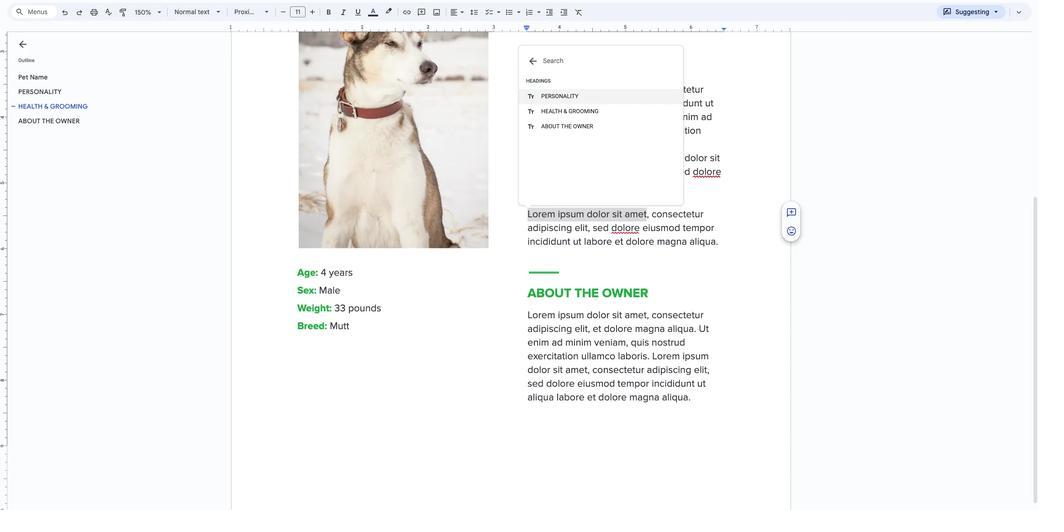 Task type: locate. For each thing, give the bounding box(es) containing it.
0 horizontal spatial about
[[18, 117, 41, 125]]

grooming inside the document outline element
[[50, 102, 88, 111]]

right margin image
[[722, 25, 790, 32]]

&
[[44, 102, 49, 111], [564, 108, 568, 115]]

owner inside "option"
[[574, 123, 594, 130]]

health
[[18, 102, 43, 111], [542, 108, 563, 115]]

1 horizontal spatial the
[[561, 123, 572, 130]]

1 horizontal spatial owner
[[574, 123, 594, 130]]

0 horizontal spatial grooming
[[50, 102, 88, 111]]

normal text
[[175, 8, 210, 16]]

search alert dialog
[[519, 45, 684, 209]]

health inside the document outline element
[[18, 102, 43, 111]]

proxima nova
[[234, 8, 276, 16]]

health & grooming
[[18, 102, 88, 111], [542, 108, 599, 115]]

1 horizontal spatial grooming
[[569, 108, 599, 115]]

personality for headings
[[542, 93, 579, 100]]

about the owner down health & grooming option
[[542, 123, 594, 130]]

the down health & grooming option
[[561, 123, 572, 130]]

0 horizontal spatial personality
[[18, 88, 62, 96]]

& down name
[[44, 102, 49, 111]]

personality down headings
[[542, 93, 579, 100]]

checklist menu image
[[495, 6, 501, 9]]

personality down name
[[18, 88, 62, 96]]

1 horizontal spatial personality
[[542, 93, 579, 100]]

0 horizontal spatial owner
[[56, 117, 80, 125]]

0 horizontal spatial health & grooming
[[18, 102, 88, 111]]

size image
[[787, 207, 798, 218]]

text color image
[[368, 5, 378, 16]]

document outline element
[[7, 32, 132, 511]]

application containing normal text
[[0, 0, 1040, 511]]

grooming
[[50, 102, 88, 111], [569, 108, 599, 115]]

outline
[[18, 58, 35, 64]]

main toolbar
[[57, 0, 586, 328]]

the
[[42, 117, 54, 125], [561, 123, 572, 130]]

0 horizontal spatial about the owner
[[18, 117, 80, 125]]

personality inside option
[[542, 93, 579, 100]]

personality inside the document outline element
[[18, 88, 62, 96]]

about the owner
[[18, 117, 80, 125], [542, 123, 594, 130]]

left margin image
[[231, 25, 299, 32]]

about the owner inside the document outline element
[[18, 117, 80, 125]]

mode and view toolbar
[[937, 3, 1027, 21]]

owner
[[56, 117, 80, 125], [574, 123, 594, 130]]

1 horizontal spatial about the owner
[[542, 123, 594, 130]]

& down personality option
[[564, 108, 568, 115]]

styles list. normal text selected. option
[[175, 5, 211, 18]]

application
[[0, 0, 1040, 511]]

about
[[18, 117, 41, 125], [542, 123, 560, 130]]

personality
[[18, 88, 62, 96], [542, 93, 579, 100]]

& inside the document outline element
[[44, 102, 49, 111]]

0 horizontal spatial health
[[18, 102, 43, 111]]

1 horizontal spatial &
[[564, 108, 568, 115]]

1 horizontal spatial about
[[542, 123, 560, 130]]

headings
[[527, 78, 551, 84]]

health & grooming down name
[[18, 102, 88, 111]]

& inside option
[[564, 108, 568, 115]]

health & grooming down personality option
[[542, 108, 599, 115]]

1 horizontal spatial health
[[542, 108, 563, 115]]

about the owner down name
[[18, 117, 80, 125]]

grooming down personality option
[[569, 108, 599, 115]]

health down pet name
[[18, 102, 43, 111]]

health down headings
[[542, 108, 563, 115]]

pet name
[[18, 73, 48, 81]]

grooming down outline heading
[[50, 102, 88, 111]]

insert image image
[[432, 5, 442, 18]]

the down name
[[42, 117, 54, 125]]

proxima
[[234, 8, 259, 16]]

0 horizontal spatial &
[[44, 102, 49, 111]]

1 horizontal spatial health & grooming
[[542, 108, 599, 115]]



Task type: describe. For each thing, give the bounding box(es) containing it.
font list. proxima nova selected. option
[[234, 5, 276, 18]]

line & paragraph spacing image
[[469, 5, 480, 18]]

about inside the document outline element
[[18, 117, 41, 125]]

name
[[30, 73, 48, 81]]

Zoom field
[[131, 5, 165, 19]]

normal
[[175, 8, 196, 16]]

about the owner option
[[519, 119, 684, 134]]

about the owner inside about the owner "option"
[[542, 123, 594, 130]]

personality option
[[519, 89, 684, 104]]

bottom margin image
[[0, 444, 7, 511]]

pet
[[18, 73, 28, 81]]

health & grooming inside the document outline element
[[18, 102, 88, 111]]

size image
[[787, 226, 798, 237]]

Zoom text field
[[133, 6, 154, 19]]

the inside "option"
[[561, 123, 572, 130]]

highlight color image
[[384, 5, 394, 16]]

1
[[229, 24, 232, 30]]

nova
[[260, 8, 276, 16]]

about inside "option"
[[542, 123, 560, 130]]

outline heading
[[7, 57, 132, 70]]

health & grooming inside option
[[542, 108, 599, 115]]

owner inside the document outline element
[[56, 117, 80, 125]]

suggesting
[[956, 8, 990, 16]]

suggesting button
[[937, 5, 1006, 19]]

headings group
[[519, 78, 684, 134]]

numbered list menu image
[[535, 6, 541, 9]]

Font size text field
[[291, 6, 305, 17]]

personality for outline
[[18, 88, 62, 96]]

health & grooming option
[[519, 104, 684, 119]]

Menus field
[[11, 5, 57, 18]]

grooming inside option
[[569, 108, 599, 115]]

health inside option
[[542, 108, 563, 115]]

0 horizontal spatial the
[[42, 117, 54, 125]]

text
[[198, 8, 210, 16]]

search
[[543, 57, 564, 65]]

Font size field
[[290, 6, 309, 18]]

bulleted list menu image
[[515, 6, 521, 9]]



Task type: vqa. For each thing, say whether or not it's contained in the screenshot.
Bottom Margin image
yes



